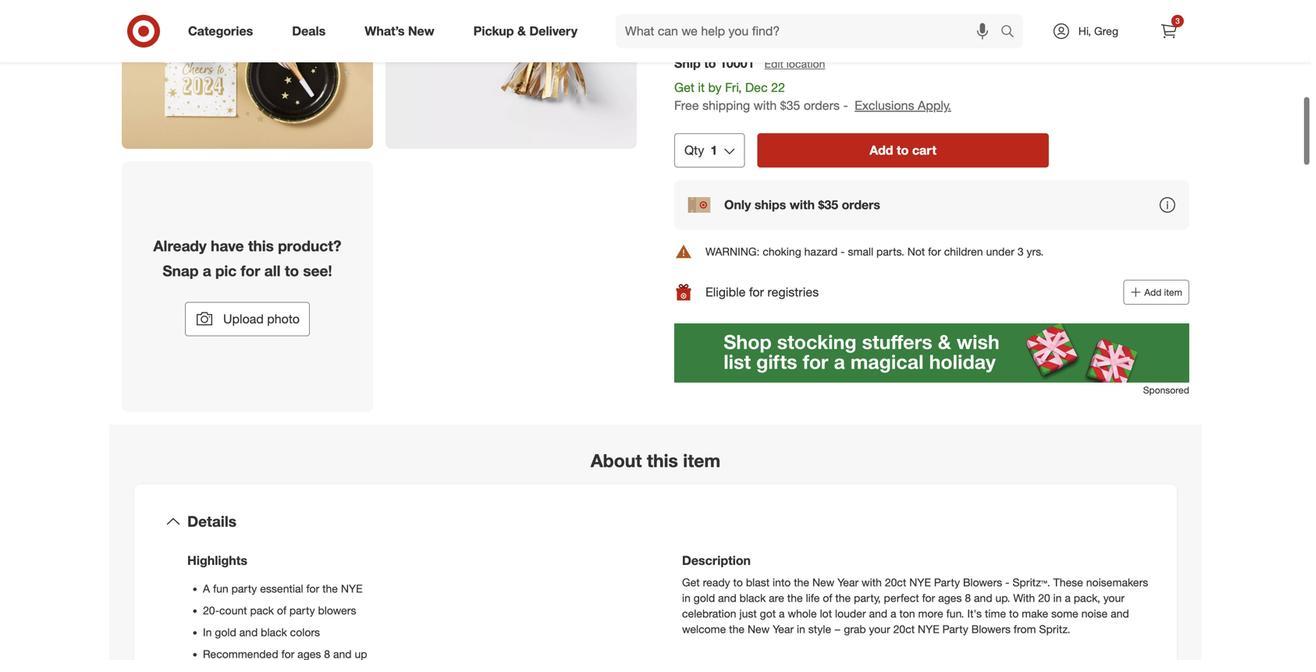 Task type: vqa. For each thing, say whether or not it's contained in the screenshot.
or
no



Task type: locate. For each thing, give the bounding box(es) containing it.
this
[[248, 237, 274, 255], [647, 450, 678, 472]]

and down the ready
[[718, 592, 736, 606]]

2 vertical spatial new
[[748, 623, 770, 637]]

2 vertical spatial with
[[862, 576, 882, 590]]

time
[[985, 608, 1006, 621]]

see!
[[303, 262, 332, 280]]

1 vertical spatial this
[[647, 450, 678, 472]]

it
[[956, 20, 961, 31], [698, 80, 705, 95]]

fri, inside get it by fri, dec 22 free shipping with $35 orders - exclusions apply.
[[725, 80, 742, 95]]

1 vertical spatial it
[[698, 80, 705, 95]]

1 vertical spatial fri,
[[725, 80, 742, 95]]

1 vertical spatial gold
[[215, 626, 236, 640]]

1 horizontal spatial delivery
[[811, 2, 859, 17]]

to right ship on the top right
[[704, 56, 716, 71]]

by up shipping
[[708, 80, 722, 95]]

$35 down edit location button
[[780, 98, 800, 113]]

20ct up perfect
[[885, 576, 906, 590]]

pickup left &
[[473, 23, 514, 39]]

small
[[848, 245, 873, 259]]

party
[[934, 576, 960, 590], [942, 623, 968, 637]]

0 vertical spatial 22
[[1011, 20, 1021, 31]]

pickup inside pickup ready within 2 hours
[[684, 2, 725, 17]]

0 vertical spatial blowers
[[963, 576, 1002, 590]]

0 vertical spatial it
[[956, 20, 961, 31]]

party up ages
[[934, 576, 960, 590]]

by inside shipping get it by fri, dec 22
[[964, 20, 974, 31]]

1 horizontal spatial your
[[1103, 592, 1125, 606]]

blowers
[[318, 604, 356, 618]]

0 vertical spatial party
[[934, 576, 960, 590]]

0 vertical spatial your
[[1103, 592, 1125, 606]]

get inside get it by fri, dec 22 free shipping with $35 orders - exclusions apply.
[[674, 80, 695, 95]]

new
[[408, 23, 434, 39], [812, 576, 834, 590], [748, 623, 770, 637]]

20
[[1038, 592, 1050, 606]]

- inside description get ready to blast into the new year with 20ct nye party blowers - spritz™. these noisemakers in gold and black are the life of the party, perfect for ages 8 and up. with 20 in a pack, your celebration just got a whole lot louder and a ton more fun. it's time to make some noise and welcome the new year in style – grab your 20ct nye party blowers from spritz.
[[1005, 576, 1009, 590]]

nye up blowers
[[341, 583, 363, 596]]

1 horizontal spatial gold
[[694, 592, 715, 606]]

your right grab
[[869, 623, 890, 637]]

and
[[718, 592, 736, 606], [974, 592, 992, 606], [869, 608, 887, 621], [1111, 608, 1129, 621], [239, 626, 258, 640]]

have
[[211, 237, 244, 255]]

to left blast
[[733, 576, 743, 590]]

in
[[682, 592, 691, 606], [1053, 592, 1062, 606], [797, 623, 805, 637]]

the up blowers
[[322, 583, 338, 596]]

$35 inside button
[[818, 197, 838, 213]]

qty 1
[[684, 143, 717, 158]]

1 horizontal spatial year
[[837, 576, 859, 590]]

1 horizontal spatial this
[[647, 450, 678, 472]]

edit location button
[[764, 56, 826, 73]]

grab
[[844, 623, 866, 637]]

0 horizontal spatial your
[[869, 623, 890, 637]]

0 horizontal spatial party
[[231, 583, 257, 596]]

with inside description get ready to blast into the new year with 20ct nye party blowers - spritz™. these noisemakers in gold and black are the life of the party, perfect for ages 8 and up. with 20 in a pack, your celebration just got a whole lot louder and a ton more fun. it's time to make some noise and welcome the new year in style – grab your 20ct nye party blowers from spritz.
[[862, 576, 882, 590]]

image gallery element
[[122, 0, 637, 413]]

0 horizontal spatial this
[[248, 237, 274, 255]]

0 horizontal spatial 22
[[771, 80, 785, 95]]

spritz.
[[1039, 623, 1070, 637]]

by down shipping
[[964, 20, 974, 31]]

black down 20-count pack of party blowers
[[261, 626, 287, 640]]

this up the all
[[248, 237, 274, 255]]

1 horizontal spatial $35
[[818, 197, 838, 213]]

1 vertical spatial by
[[708, 80, 722, 95]]

- left "exclusions"
[[843, 98, 848, 113]]

0 vertical spatial fri,
[[976, 20, 989, 31]]

pickup up ready
[[684, 2, 725, 17]]

year down "got"
[[773, 623, 794, 637]]

1 vertical spatial orders
[[842, 197, 880, 213]]

0 horizontal spatial add
[[870, 143, 893, 158]]

$35
[[780, 98, 800, 113], [818, 197, 838, 213]]

get inside shipping get it by fri, dec 22
[[938, 20, 953, 31]]

it up free
[[698, 80, 705, 95]]

in up celebration
[[682, 592, 691, 606]]

pickup for &
[[473, 23, 514, 39]]

the up life
[[794, 576, 809, 590]]

for right not
[[928, 245, 941, 259]]

with right ships on the right top of the page
[[790, 197, 815, 213]]

are
[[769, 592, 784, 606]]

1 horizontal spatial new
[[748, 623, 770, 637]]

20ct nye party blowers - spritz&#8482;, 3 of 4 image
[[386, 0, 637, 149]]

0 vertical spatial delivery
[[811, 2, 859, 17]]

only ships with $35 orders button
[[674, 180, 1189, 230]]

0 horizontal spatial $35
[[780, 98, 800, 113]]

1 vertical spatial item
[[683, 450, 720, 472]]

with
[[754, 98, 777, 113], [790, 197, 815, 213], [862, 576, 882, 590]]

0 horizontal spatial item
[[683, 450, 720, 472]]

party up "colors"
[[289, 604, 315, 618]]

exclusions
[[855, 98, 914, 113]]

choking
[[763, 245, 801, 259]]

2 horizontal spatial with
[[862, 576, 882, 590]]

this right about
[[647, 450, 678, 472]]

delivery
[[811, 2, 859, 17], [529, 23, 578, 39]]

with up party,
[[862, 576, 882, 590]]

get for description
[[682, 576, 700, 590]]

new up life
[[812, 576, 834, 590]]

1 horizontal spatial pickup
[[684, 2, 725, 17]]

hazard
[[804, 245, 838, 259]]

get left the ready
[[682, 576, 700, 590]]

get down shipping
[[938, 20, 953, 31]]

gold right in
[[215, 626, 236, 640]]

eligible
[[705, 285, 746, 300]]

0 vertical spatial $35
[[780, 98, 800, 113]]

ages
[[938, 592, 962, 606]]

fri, up shipping
[[725, 80, 742, 95]]

details
[[187, 513, 236, 531]]

yrs.
[[1027, 245, 1044, 259]]

3 right greg
[[1175, 16, 1180, 26]]

nye up perfect
[[909, 576, 931, 590]]

essential
[[260, 583, 303, 596]]

1 horizontal spatial 3
[[1175, 16, 1180, 26]]

year up party,
[[837, 576, 859, 590]]

20ct down ton
[[893, 623, 915, 637]]

in down whole
[[797, 623, 805, 637]]

0 vertical spatial by
[[964, 20, 974, 31]]

2 horizontal spatial new
[[812, 576, 834, 590]]

photo
[[267, 312, 300, 327]]

shipping
[[938, 2, 990, 17]]

ready
[[703, 576, 730, 590]]

add for add to cart
[[870, 143, 893, 158]]

product?
[[278, 237, 341, 255]]

in right 20
[[1053, 592, 1062, 606]]

the up louder
[[835, 592, 851, 606]]

item
[[1164, 287, 1182, 298], [683, 450, 720, 472]]

orders up "small"
[[842, 197, 880, 213]]

to inside already have this product? snap a pic for all to see!
[[285, 262, 299, 280]]

$35 up 'hazard'
[[818, 197, 838, 213]]

1 vertical spatial new
[[812, 576, 834, 590]]

22 down edit on the top right of page
[[771, 80, 785, 95]]

1 vertical spatial add
[[1144, 287, 1161, 298]]

fri,
[[976, 20, 989, 31], [725, 80, 742, 95]]

party down the 'fun.'
[[942, 623, 968, 637]]

of right pack
[[277, 604, 286, 618]]

0 vertical spatial item
[[1164, 287, 1182, 298]]

black up just
[[740, 592, 766, 606]]

1 horizontal spatial of
[[823, 592, 832, 606]]

3
[[1175, 16, 1180, 26], [1018, 245, 1024, 259]]

delivery right &
[[529, 23, 578, 39]]

1 horizontal spatial party
[[289, 604, 315, 618]]

deals
[[292, 23, 326, 39]]

new down "got"
[[748, 623, 770, 637]]

0 vertical spatial new
[[408, 23, 434, 39]]

dec inside get it by fri, dec 22 free shipping with $35 orders - exclusions apply.
[[745, 80, 768, 95]]

highlights
[[187, 554, 247, 569]]

0 vertical spatial pickup
[[684, 2, 725, 17]]

1 vertical spatial pickup
[[473, 23, 514, 39]]

make
[[1022, 608, 1048, 621]]

1 horizontal spatial in
[[797, 623, 805, 637]]

20ct
[[885, 576, 906, 590], [893, 623, 915, 637]]

add
[[870, 143, 893, 158], [1144, 287, 1161, 298]]

of right life
[[823, 592, 832, 606]]

2 vertical spatial -
[[1005, 576, 1009, 590]]

orders down location
[[804, 98, 840, 113]]

blowers
[[963, 576, 1002, 590], [971, 623, 1011, 637]]

0 horizontal spatial dec
[[745, 80, 768, 95]]

of
[[823, 592, 832, 606], [277, 604, 286, 618]]

blowers down time
[[971, 623, 1011, 637]]

0 vertical spatial 3
[[1175, 16, 1180, 26]]

your down noisemakers
[[1103, 592, 1125, 606]]

a left ton
[[890, 608, 896, 621]]

3 left yrs.
[[1018, 245, 1024, 259]]

a left pic
[[203, 262, 211, 280]]

0 vertical spatial with
[[754, 98, 777, 113]]

black
[[740, 592, 766, 606], [261, 626, 287, 640]]

1 horizontal spatial it
[[956, 20, 961, 31]]

for left the all
[[241, 262, 260, 280]]

your
[[1103, 592, 1125, 606], [869, 623, 890, 637]]

0 horizontal spatial fri,
[[725, 80, 742, 95]]

0 vertical spatial this
[[248, 237, 274, 255]]

only ships with $35 orders
[[724, 197, 880, 213]]

0 vertical spatial gold
[[694, 592, 715, 606]]

1 horizontal spatial fri,
[[976, 20, 989, 31]]

all
[[264, 262, 281, 280]]

into
[[773, 576, 791, 590]]

pickup for ready
[[684, 2, 725, 17]]

with inside get it by fri, dec 22 free shipping with $35 orders - exclusions apply.
[[754, 98, 777, 113]]

details button
[[147, 498, 1164, 547]]

22 left hi,
[[1011, 20, 1021, 31]]

fun
[[213, 583, 228, 596]]

1 horizontal spatial orders
[[842, 197, 880, 213]]

life
[[806, 592, 820, 606]]

1 vertical spatial dec
[[745, 80, 768, 95]]

1 horizontal spatial item
[[1164, 287, 1182, 298]]

0 vertical spatial orders
[[804, 98, 840, 113]]

up.
[[995, 592, 1010, 606]]

1 vertical spatial with
[[790, 197, 815, 213]]

the up whole
[[787, 592, 803, 606]]

- left "small"
[[841, 245, 845, 259]]

8
[[965, 592, 971, 606]]

0 horizontal spatial with
[[754, 98, 777, 113]]

already
[[153, 237, 207, 255]]

for up more
[[922, 592, 935, 606]]

0 horizontal spatial orders
[[804, 98, 840, 113]]

by inside get it by fri, dec 22 free shipping with $35 orders - exclusions apply.
[[708, 80, 722, 95]]

it's
[[967, 608, 982, 621]]

0 horizontal spatial it
[[698, 80, 705, 95]]

get for shipping
[[938, 20, 953, 31]]

1 horizontal spatial 22
[[1011, 20, 1021, 31]]

the
[[794, 576, 809, 590], [322, 583, 338, 596], [787, 592, 803, 606], [835, 592, 851, 606], [729, 623, 745, 637]]

0 vertical spatial black
[[740, 592, 766, 606]]

gold up celebration
[[694, 592, 715, 606]]

qty
[[684, 143, 704, 158]]

for inside already have this product? snap a pic for all to see!
[[241, 262, 260, 280]]

1 horizontal spatial with
[[790, 197, 815, 213]]

with right shipping
[[754, 98, 777, 113]]

ready
[[684, 20, 711, 31]]

get inside description get ready to blast into the new year with 20ct nye party blowers - spritz™. these noisemakers in gold and black are the life of the party, perfect for ages 8 and up. with 20 in a pack, your celebration just got a whole lot louder and a ton more fun. it's time to make some noise and welcome the new year in style – grab your 20ct nye party blowers from spritz.
[[682, 576, 700, 590]]

0 horizontal spatial pickup
[[473, 23, 514, 39]]

pickup ready within 2 hours
[[684, 2, 772, 31]]

1 vertical spatial party
[[942, 623, 968, 637]]

22 inside shipping get it by fri, dec 22
[[1011, 20, 1021, 31]]

0 vertical spatial dec
[[991, 20, 1008, 31]]

0 vertical spatial -
[[843, 98, 848, 113]]

2 horizontal spatial in
[[1053, 592, 1062, 606]]

1 horizontal spatial dec
[[991, 20, 1008, 31]]

0 vertical spatial get
[[938, 20, 953, 31]]

0 horizontal spatial new
[[408, 23, 434, 39]]

0 horizontal spatial year
[[773, 623, 794, 637]]

fri, down shipping
[[976, 20, 989, 31]]

- up up.
[[1005, 576, 1009, 590]]

1 vertical spatial blowers
[[971, 623, 1011, 637]]

pickup
[[684, 2, 725, 17], [473, 23, 514, 39]]

1 vertical spatial $35
[[818, 197, 838, 213]]

0 horizontal spatial black
[[261, 626, 287, 640]]

get up free
[[674, 80, 695, 95]]

10001
[[720, 56, 754, 71]]

get
[[938, 20, 953, 31], [674, 80, 695, 95], [682, 576, 700, 590]]

&
[[517, 23, 526, 39]]

dec
[[991, 20, 1008, 31], [745, 80, 768, 95]]

1 vertical spatial 20ct
[[893, 623, 915, 637]]

to left cart
[[897, 143, 909, 158]]

1 horizontal spatial black
[[740, 592, 766, 606]]

2 vertical spatial get
[[682, 576, 700, 590]]

it down shipping
[[956, 20, 961, 31]]

0 horizontal spatial 3
[[1018, 245, 1024, 259]]

item inside button
[[1164, 287, 1182, 298]]

blowers up 8
[[963, 576, 1002, 590]]

just
[[739, 608, 757, 621]]

party right fun
[[231, 583, 257, 596]]

0 horizontal spatial by
[[708, 80, 722, 95]]

1 vertical spatial get
[[674, 80, 695, 95]]

count
[[219, 604, 247, 618]]

1 horizontal spatial by
[[964, 20, 974, 31]]

to
[[704, 56, 716, 71], [897, 143, 909, 158], [285, 262, 299, 280], [733, 576, 743, 590], [1009, 608, 1019, 621]]

colors
[[290, 626, 320, 640]]

dec inside shipping get it by fri, dec 22
[[991, 20, 1008, 31]]

0 horizontal spatial delivery
[[529, 23, 578, 39]]

what's
[[365, 23, 405, 39]]

-
[[843, 98, 848, 113], [841, 245, 845, 259], [1005, 576, 1009, 590]]

gold
[[694, 592, 715, 606], [215, 626, 236, 640]]

party
[[231, 583, 257, 596], [289, 604, 315, 618]]

1 vertical spatial delivery
[[529, 23, 578, 39]]

new right what's
[[408, 23, 434, 39]]

nye down more
[[918, 623, 939, 637]]

1 horizontal spatial add
[[1144, 287, 1161, 298]]

to right the all
[[285, 262, 299, 280]]

delivery up location
[[811, 2, 859, 17]]

0 vertical spatial add
[[870, 143, 893, 158]]



Task type: describe. For each thing, give the bounding box(es) containing it.
not
[[907, 245, 925, 259]]

hi,
[[1078, 24, 1091, 38]]

parts.
[[876, 245, 904, 259]]

a
[[203, 583, 210, 596]]

in gold and black colors
[[203, 626, 320, 640]]

eligible for registries
[[705, 285, 819, 300]]

ship to 10001
[[674, 56, 754, 71]]

add item button
[[1123, 280, 1189, 305]]

shipping
[[702, 98, 750, 113]]

ships
[[754, 197, 786, 213]]

advertisement region
[[674, 324, 1189, 383]]

black inside description get ready to blast into the new year with 20ct nye party blowers - spritz™. these noisemakers in gold and black are the life of the party, perfect for ages 8 and up. with 20 in a pack, your celebration just got a whole lot louder and a ton more fun. it's time to make some noise and welcome the new year in style – grab your 20ct nye party blowers from spritz.
[[740, 592, 766, 606]]

pickup & delivery link
[[460, 14, 597, 48]]

0 vertical spatial year
[[837, 576, 859, 590]]

some
[[1051, 608, 1078, 621]]

what's new link
[[351, 14, 454, 48]]

whole
[[788, 608, 817, 621]]

this inside already have this product? snap a pic for all to see!
[[248, 237, 274, 255]]

0 horizontal spatial gold
[[215, 626, 236, 640]]

what's new
[[365, 23, 434, 39]]

description get ready to blast into the new year with 20ct nye party blowers - spritz™. these noisemakers in gold and black are the life of the party, perfect for ages 8 and up. with 20 in a pack, your celebration just got a whole lot louder and a ton more fun. it's time to make some noise and welcome the new year in style – grab your 20ct nye party blowers from spritz.
[[682, 554, 1148, 637]]

$35 inside get it by fri, dec 22 free shipping with $35 orders - exclusions apply.
[[780, 98, 800, 113]]

pickup & delivery
[[473, 23, 578, 39]]

description
[[682, 554, 751, 569]]

get it by fri, dec 22 free shipping with $35 orders - exclusions apply.
[[674, 80, 951, 113]]

blast
[[746, 576, 770, 590]]

3 link
[[1152, 14, 1186, 48]]

1 vertical spatial -
[[841, 245, 845, 259]]

categories link
[[175, 14, 273, 48]]

20ct nye party blowers - spritz&#8482;, 2 of 4 image
[[122, 0, 373, 149]]

celebration
[[682, 608, 736, 621]]

1 vertical spatial year
[[773, 623, 794, 637]]

20-
[[203, 604, 219, 618]]

orders inside only ships with $35 orders button
[[842, 197, 880, 213]]

add for add item
[[1144, 287, 1161, 298]]

deals link
[[279, 14, 345, 48]]

in
[[203, 626, 212, 640]]

0 horizontal spatial of
[[277, 604, 286, 618]]

about
[[591, 450, 642, 472]]

1
[[710, 143, 717, 158]]

1 vertical spatial party
[[289, 604, 315, 618]]

with inside button
[[790, 197, 815, 213]]

style
[[808, 623, 831, 637]]

cart
[[912, 143, 937, 158]]

pack
[[250, 604, 274, 618]]

perfect
[[884, 592, 919, 606]]

and down pack
[[239, 626, 258, 640]]

add to cart
[[870, 143, 937, 158]]

a right "got"
[[779, 608, 785, 621]]

20-count pack of party blowers
[[203, 604, 356, 618]]

party,
[[854, 592, 881, 606]]

delivery button
[[801, 0, 922, 42]]

0 horizontal spatial in
[[682, 592, 691, 606]]

edit
[[764, 57, 783, 71]]

1 vertical spatial black
[[261, 626, 287, 640]]

children
[[944, 245, 983, 259]]

upload photo
[[223, 312, 300, 327]]

a inside already have this product? snap a pic for all to see!
[[203, 262, 211, 280]]

pic
[[215, 262, 237, 280]]

a fun party essential for the nye
[[203, 583, 363, 596]]

noisemakers
[[1086, 576, 1148, 590]]

What can we help you find? suggestions appear below search field
[[616, 14, 1004, 48]]

within
[[714, 20, 738, 31]]

gold inside description get ready to blast into the new year with 20ct nye party blowers - spritz™. these noisemakers in gold and black are the life of the party, perfect for ages 8 and up. with 20 in a pack, your celebration just got a whole lot louder and a ton more fun. it's time to make some noise and welcome the new year in style – grab your 20ct nye party blowers from spritz.
[[694, 592, 715, 606]]

louder
[[835, 608, 866, 621]]

add to cart button
[[757, 133, 1049, 168]]

a down the these
[[1065, 592, 1071, 606]]

delivery inside button
[[811, 2, 859, 17]]

it inside shipping get it by fri, dec 22
[[956, 20, 961, 31]]

hours
[[749, 20, 772, 31]]

- inside get it by fri, dec 22 free shipping with $35 orders - exclusions apply.
[[843, 98, 848, 113]]

under
[[986, 245, 1014, 259]]

it inside get it by fri, dec 22 free shipping with $35 orders - exclusions apply.
[[698, 80, 705, 95]]

orders inside get it by fri, dec 22 free shipping with $35 orders - exclusions apply.
[[804, 98, 840, 113]]

of inside description get ready to blast into the new year with 20ct nye party blowers - spritz™. these noisemakers in gold and black are the life of the party, perfect for ages 8 and up. with 20 in a pack, your celebration just got a whole lot louder and a ton more fun. it's time to make some noise and welcome the new year in style – grab your 20ct nye party blowers from spritz.
[[823, 592, 832, 606]]

location
[[786, 57, 825, 71]]

already have this product? snap a pic for all to see!
[[153, 237, 341, 280]]

welcome
[[682, 623, 726, 637]]

add item
[[1144, 287, 1182, 298]]

free
[[674, 98, 699, 113]]

exclusions apply. button
[[855, 97, 951, 115]]

with
[[1013, 592, 1035, 606]]

1 vertical spatial 3
[[1018, 245, 1024, 259]]

edit location
[[764, 57, 825, 71]]

greg
[[1094, 24, 1118, 38]]

upload
[[223, 312, 264, 327]]

and right 'noise'
[[1111, 608, 1129, 621]]

more
[[918, 608, 943, 621]]

about this item
[[591, 450, 720, 472]]

and down party,
[[869, 608, 887, 621]]

0 vertical spatial 20ct
[[885, 576, 906, 590]]

1 vertical spatial your
[[869, 623, 890, 637]]

only
[[724, 197, 751, 213]]

and right 8
[[974, 592, 992, 606]]

snap
[[163, 262, 199, 280]]

fun.
[[946, 608, 964, 621]]

categories
[[188, 23, 253, 39]]

new inside what's new link
[[408, 23, 434, 39]]

warning: choking hazard - small parts. not for children under 3 yrs.
[[705, 245, 1044, 259]]

warning:
[[705, 245, 760, 259]]

22 inside get it by fri, dec 22 free shipping with $35 orders - exclusions apply.
[[771, 80, 785, 95]]

the down just
[[729, 623, 745, 637]]

sponsored
[[1143, 385, 1189, 396]]

for inside description get ready to blast into the new year with 20ct nye party blowers - spritz™. these noisemakers in gold and black are the life of the party, perfect for ages 8 and up. with 20 in a pack, your celebration just got a whole lot louder and a ton more fun. it's time to make some noise and welcome the new year in style – grab your 20ct nye party blowers from spritz.
[[922, 592, 935, 606]]

from
[[1014, 623, 1036, 637]]

fri, inside shipping get it by fri, dec 22
[[976, 20, 989, 31]]

0 vertical spatial party
[[231, 583, 257, 596]]

registries
[[767, 285, 819, 300]]

to inside button
[[897, 143, 909, 158]]

for right eligible
[[749, 285, 764, 300]]

got
[[760, 608, 776, 621]]

apply.
[[918, 98, 951, 113]]

spritz™.
[[1013, 576, 1050, 590]]

noise
[[1081, 608, 1108, 621]]

–
[[834, 623, 841, 637]]

to right time
[[1009, 608, 1019, 621]]

for right essential
[[306, 583, 319, 596]]



